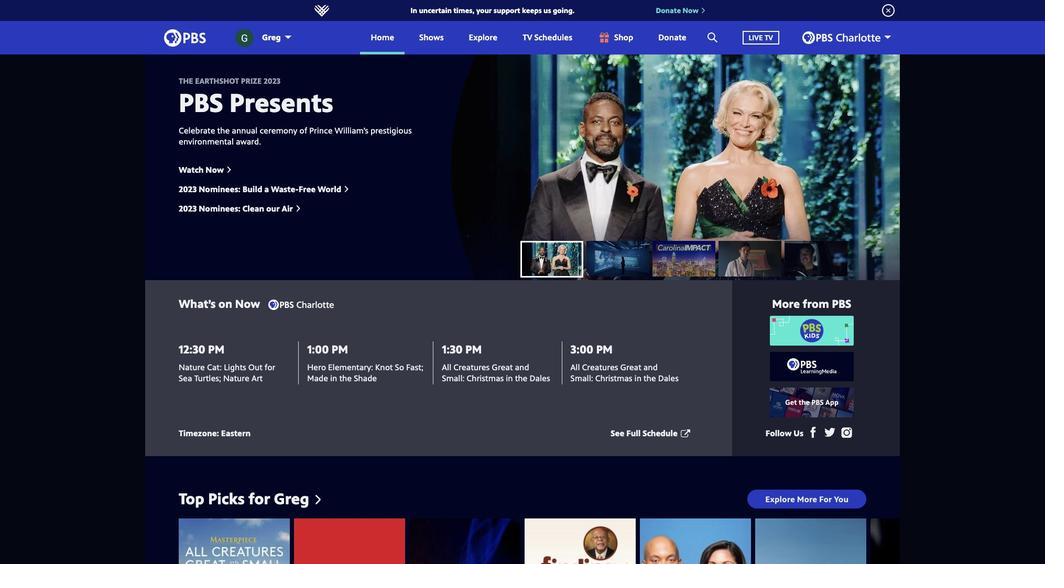Task type: describe. For each thing, give the bounding box(es) containing it.
pm for 3:00 pm
[[596, 341, 613, 357]]

see full schedule
[[611, 428, 678, 439]]

1 vertical spatial for
[[248, 488, 270, 509]]

waste-
[[271, 183, 299, 195]]

our
[[266, 203, 280, 215]]

what's on now
[[179, 296, 260, 311]]

in for 1:30 pm
[[506, 373, 513, 384]]

creatures for 3:00
[[582, 362, 618, 373]]

top
[[179, 488, 204, 509]]

support
[[494, 5, 520, 15]]

dales for 1:30 pm
[[530, 373, 550, 384]]

uncertain
[[419, 5, 452, 15]]

build
[[243, 183, 262, 195]]

1 vertical spatial pbs
[[832, 296, 851, 311]]

sea
[[179, 373, 192, 384]]

of
[[299, 125, 307, 136]]

masterpiece element
[[719, 241, 782, 276]]

out
[[248, 362, 263, 373]]

presents
[[229, 84, 333, 120]]

celebrate
[[179, 125, 215, 136]]

all creatures great and small image
[[179, 519, 290, 565]]

from
[[803, 296, 829, 311]]

shows link
[[409, 21, 454, 55]]

0 horizontal spatial nature
[[179, 362, 205, 373]]

2023 nominees: clean our air link
[[179, 203, 301, 215]]

0 horizontal spatial pbs charlotte image
[[269, 300, 334, 310]]

free
[[299, 183, 316, 195]]

the earthshot prize 2023 link
[[179, 75, 415, 86]]

1 horizontal spatial tv
[[765, 32, 773, 42]]

live tv link
[[732, 21, 790, 55]]

knot
[[375, 362, 393, 373]]

2023 for clean
[[179, 203, 197, 215]]

12:30 pm nature cat: lights out for sea turtles; nature art
[[179, 341, 275, 384]]

3:00
[[571, 341, 593, 357]]

times,
[[454, 5, 475, 15]]

going.
[[553, 5, 575, 15]]

environmental
[[179, 136, 234, 147]]

shop
[[614, 32, 633, 43]]

explore link
[[458, 21, 508, 55]]

timezone: eastern
[[179, 428, 251, 439]]

2023 nominees: clean our air
[[179, 203, 293, 215]]

you
[[834, 494, 849, 505]]

in for 3:00 pm
[[635, 373, 642, 384]]

tv schedules
[[523, 32, 572, 43]]

schedules
[[534, 32, 572, 43]]

world
[[318, 183, 341, 195]]

ceremony
[[260, 125, 297, 136]]

pm for 12:30 pm
[[208, 341, 225, 357]]

william's
[[335, 125, 368, 136]]

0 vertical spatial pbs charlotte image
[[802, 31, 881, 44]]

prize
[[241, 75, 262, 86]]

top picks for greg
[[179, 488, 309, 509]]

eastern
[[221, 428, 251, 439]]

nominees: for clean
[[199, 203, 240, 215]]

annual
[[232, 125, 258, 136]]

in uncertain times, your support keeps us going.
[[411, 5, 575, 15]]

12:30
[[179, 341, 205, 357]]

explore more for you link
[[748, 490, 866, 509]]

the earthshot prize 2023 pbs presents celebrate the annual ceremony of prince william's prestigious environmental award.
[[179, 75, 412, 147]]

cat:
[[207, 362, 222, 373]]

carolina impact element
[[653, 241, 715, 276]]

celebrate the annual ceremony of prince william's prestigious environmental award. link
[[179, 125, 415, 148]]

3:00 pm all creatures great and small: christmas in the dales
[[571, 341, 679, 384]]

greg button
[[227, 21, 304, 55]]

nature image
[[755, 519, 866, 565]]

now for watch now
[[206, 164, 224, 175]]

the for 1:00 pm
[[339, 373, 352, 384]]

in
[[411, 5, 417, 15]]

pm for 1:30 pm
[[465, 341, 482, 357]]

shade
[[354, 373, 377, 384]]

see full schedule link
[[611, 428, 690, 440]]

timezone:
[[179, 428, 219, 439]]

prestigious
[[371, 125, 412, 136]]

follow
[[766, 428, 792, 439]]

pbs inside the earthshot prize 2023 pbs presents celebrate the annual ceremony of prince william's prestigious environmental award.
[[179, 84, 223, 120]]

top picks for greg link
[[179, 488, 321, 509]]

and for 3:00 pm
[[644, 362, 658, 373]]

donate link
[[648, 21, 697, 55]]

art
[[252, 373, 263, 384]]

donate now
[[656, 5, 699, 15]]

pbs app image
[[770, 388, 854, 418]]

fast;
[[406, 362, 424, 373]]

elementary:
[[328, 362, 373, 373]]

1:30
[[442, 341, 463, 357]]

now for donate now
[[683, 5, 699, 15]]

native america element
[[785, 241, 848, 276]]

air
[[282, 203, 293, 215]]

1:00 pm hero elementary: knot so fast; made in the shade
[[307, 341, 424, 384]]

2023 nominees: build a waste-free world
[[179, 183, 341, 195]]

us
[[544, 5, 551, 15]]

close image
[[882, 4, 894, 17]]

explore for explore
[[469, 32, 498, 43]]

the for 1:30 pm
[[515, 373, 528, 384]]

pm for 1:00 pm
[[332, 341, 348, 357]]

see
[[611, 428, 624, 439]]

pbs presents link
[[179, 84, 333, 120]]

follow pbs on facebook (opens in new window) image
[[808, 427, 819, 438]]

for
[[819, 494, 832, 505]]

1 vertical spatial more
[[797, 494, 817, 505]]

earthshot
[[195, 75, 239, 86]]



Task type: locate. For each thing, give the bounding box(es) containing it.
creatures down 1:30
[[453, 362, 490, 373]]

in inside the "1:30 pm all creatures great and small: christmas in the dales"
[[506, 373, 513, 384]]

1 horizontal spatial pbs charlotte image
[[802, 31, 881, 44]]

schedule
[[643, 428, 678, 439]]

live
[[749, 32, 763, 42]]

4 pm from the left
[[596, 341, 613, 357]]

shows
[[419, 32, 444, 43]]

for
[[265, 362, 275, 373], [248, 488, 270, 509]]

1 horizontal spatial creatures
[[582, 362, 618, 373]]

home
[[371, 32, 394, 43]]

explore more for you
[[765, 494, 849, 505]]

all down 1:30
[[442, 362, 451, 373]]

0 horizontal spatial now
[[206, 164, 224, 175]]

search image
[[707, 32, 717, 42]]

tv schedules link
[[512, 21, 583, 55]]

2 dales from the left
[[658, 373, 679, 384]]

greg inside greg dropdown button
[[262, 32, 281, 43]]

1 horizontal spatial christmas
[[595, 373, 632, 384]]

now up donate "link"
[[683, 5, 699, 15]]

now right watch
[[206, 164, 224, 175]]

3 in from the left
[[635, 373, 642, 384]]

0 horizontal spatial dales
[[530, 373, 550, 384]]

prince
[[309, 125, 333, 136]]

1:00
[[307, 341, 329, 357]]

0 vertical spatial now
[[683, 5, 699, 15]]

tv
[[523, 32, 532, 43], [765, 32, 773, 42]]

1 nominees: from the top
[[199, 183, 240, 195]]

0 vertical spatial 2023
[[264, 75, 281, 86]]

tv left schedules
[[523, 32, 532, 43]]

0 vertical spatial more
[[772, 296, 800, 311]]

creatures down the 3:00
[[582, 362, 618, 373]]

dales inside 3:00 pm all creatures great and small: christmas in the dales
[[658, 373, 679, 384]]

0 vertical spatial pbs
[[179, 84, 223, 120]]

donate for donate
[[659, 32, 686, 43]]

explore for explore more for you
[[765, 494, 795, 505]]

follow pbs on instagram (opens in new window) image
[[841, 427, 852, 438]]

small: inside the "1:30 pm all creatures great and small: christmas in the dales"
[[442, 373, 465, 384]]

1 vertical spatial donate
[[659, 32, 686, 43]]

1 vertical spatial nominees:
[[199, 203, 240, 215]]

0 vertical spatial for
[[265, 362, 275, 373]]

made
[[307, 373, 328, 384]]

all down the 3:00
[[571, 362, 580, 373]]

the inside the earthshot prize 2023 pbs presents celebrate the annual ceremony of prince william's prestigious environmental award.
[[217, 125, 230, 136]]

2 vertical spatial now
[[235, 296, 260, 311]]

turtles;
[[194, 373, 221, 384]]

pm inside 12:30 pm nature cat: lights out for sea turtles; nature art
[[208, 341, 225, 357]]

the inside the "1:30 pm all creatures great and small: christmas in the dales"
[[515, 373, 528, 384]]

in
[[330, 373, 337, 384], [506, 373, 513, 384], [635, 373, 642, 384]]

all
[[442, 362, 451, 373], [571, 362, 580, 373]]

nature left art
[[223, 373, 249, 384]]

small: down the 3:00
[[571, 373, 593, 384]]

in for 1:00 pm
[[330, 373, 337, 384]]

2 horizontal spatial in
[[635, 373, 642, 384]]

live tv
[[749, 32, 773, 42]]

watch now
[[179, 164, 224, 175]]

0 horizontal spatial great
[[492, 362, 513, 373]]

full
[[626, 428, 641, 439]]

pbs image
[[164, 26, 206, 50]]

pbs charlotte image
[[802, 31, 881, 44], [269, 300, 334, 310]]

pbs kids image
[[770, 316, 854, 346]]

2 small: from the left
[[571, 373, 593, 384]]

0 horizontal spatial tv
[[523, 32, 532, 43]]

1 horizontal spatial now
[[235, 296, 260, 311]]

dales
[[530, 373, 550, 384], [658, 373, 679, 384]]

pm up elementary:
[[332, 341, 348, 357]]

for right picks
[[248, 488, 270, 509]]

0 horizontal spatial explore
[[469, 32, 498, 43]]

0 horizontal spatial in
[[330, 373, 337, 384]]

pbs presents image
[[520, 241, 583, 276]]

tv inside "link"
[[523, 32, 532, 43]]

what's
[[179, 296, 216, 311]]

1 vertical spatial now
[[206, 164, 224, 175]]

hero
[[307, 362, 326, 373]]

more left for
[[797, 494, 817, 505]]

nature down 12:30
[[179, 362, 205, 373]]

1 small: from the left
[[442, 373, 465, 384]]

pbs
[[179, 84, 223, 120], [832, 296, 851, 311]]

2 all from the left
[[571, 362, 580, 373]]

1 in from the left
[[330, 373, 337, 384]]

2023 inside the earthshot prize 2023 pbs presents celebrate the annual ceremony of prince william's prestigious environmental award.
[[264, 75, 281, 86]]

small: for 1:30
[[442, 373, 465, 384]]

nominees: for build
[[199, 183, 240, 195]]

pbs presents element
[[587, 241, 649, 276]]

great inside the "1:30 pm all creatures great and small: christmas in the dales"
[[492, 362, 513, 373]]

dales for 3:00 pm
[[658, 373, 679, 384]]

greg
[[262, 32, 281, 43], [274, 488, 309, 509]]

christmas for 3:00 pm
[[595, 373, 632, 384]]

nature
[[179, 362, 205, 373], [223, 373, 249, 384]]

explore down your at the left of the page
[[469, 32, 498, 43]]

and inside the "1:30 pm all creatures great and small: christmas in the dales"
[[515, 362, 529, 373]]

home link
[[360, 21, 405, 55]]

great
[[492, 362, 513, 373], [620, 362, 641, 373]]

1 horizontal spatial great
[[620, 362, 641, 373]]

1 vertical spatial explore
[[765, 494, 795, 505]]

the inside 3:00 pm all creatures great and small: christmas in the dales
[[644, 373, 656, 384]]

2 in from the left
[[506, 373, 513, 384]]

explore left for
[[765, 494, 795, 505]]

2 horizontal spatial now
[[683, 5, 699, 15]]

1 pm from the left
[[208, 341, 225, 357]]

explore
[[469, 32, 498, 43], [765, 494, 795, 505]]

so
[[395, 362, 404, 373]]

3 pm from the left
[[465, 341, 482, 357]]

creatures inside the "1:30 pm all creatures great and small: christmas in the dales"
[[453, 362, 490, 373]]

creatures for 1:30
[[453, 362, 490, 373]]

more left from
[[772, 296, 800, 311]]

dales inside the "1:30 pm all creatures great and small: christmas in the dales"
[[530, 373, 550, 384]]

2 pm from the left
[[332, 341, 348, 357]]

0 horizontal spatial pbs
[[179, 84, 223, 120]]

more
[[772, 296, 800, 311], [797, 494, 817, 505]]

tv right live at the top right
[[765, 32, 773, 42]]

christmas inside the "1:30 pm all creatures great and small: christmas in the dales"
[[467, 373, 504, 384]]

follow us
[[766, 428, 804, 439]]

american experience image
[[871, 519, 982, 565]]

for inside 12:30 pm nature cat: lights out for sea turtles; nature art
[[265, 362, 275, 373]]

0 vertical spatial donate
[[656, 5, 681, 15]]

great inside 3:00 pm all creatures great and small: christmas in the dales
[[620, 362, 641, 373]]

pm inside 3:00 pm all creatures great and small: christmas in the dales
[[596, 341, 613, 357]]

pbs newshour image
[[640, 519, 751, 565]]

pbs right from
[[832, 296, 851, 311]]

all for 3:00 pm
[[571, 362, 580, 373]]

0 horizontal spatial small:
[[442, 373, 465, 384]]

1 horizontal spatial in
[[506, 373, 513, 384]]

1 vertical spatial greg
[[274, 488, 309, 509]]

on
[[218, 296, 232, 311]]

1 horizontal spatial dales
[[658, 373, 679, 384]]

the for 3:00 pm
[[644, 373, 656, 384]]

clean
[[243, 203, 264, 215]]

donate inside "link"
[[659, 32, 686, 43]]

0 vertical spatial nominees:
[[199, 183, 240, 195]]

lights
[[224, 362, 246, 373]]

and inside 3:00 pm all creatures great and small: christmas in the dales
[[644, 362, 658, 373]]

picks
[[208, 488, 245, 509]]

and for 1:30 pm
[[515, 362, 529, 373]]

the inside 1:00 pm hero elementary: knot so fast; made in the shade
[[339, 373, 352, 384]]

pm inside 1:00 pm hero elementary: knot so fast; made in the shade
[[332, 341, 348, 357]]

0 horizontal spatial creatures
[[453, 362, 490, 373]]

in inside 3:00 pm all creatures great and small: christmas in the dales
[[635, 373, 642, 384]]

all for 1:30 pm
[[442, 362, 451, 373]]

more from pbs
[[772, 296, 851, 311]]

1 horizontal spatial pbs
[[832, 296, 851, 311]]

small:
[[442, 373, 465, 384], [571, 373, 593, 384]]

2 nominees: from the top
[[199, 203, 240, 215]]

2 creatures from the left
[[582, 362, 618, 373]]

0 horizontal spatial christmas
[[467, 373, 504, 384]]

pm right the 3:00
[[596, 341, 613, 357]]

shop link
[[587, 21, 644, 55]]

1:30 pm all creatures great and small: christmas in the dales
[[442, 341, 550, 384]]

1 horizontal spatial all
[[571, 362, 580, 373]]

2 and from the left
[[644, 362, 658, 373]]

in inside 1:00 pm hero elementary: knot so fast; made in the shade
[[330, 373, 337, 384]]

small: for 3:00
[[571, 373, 593, 384]]

pm up 'cat:'
[[208, 341, 225, 357]]

now right on
[[235, 296, 260, 311]]

2023 for build
[[179, 183, 197, 195]]

2 great from the left
[[620, 362, 641, 373]]

all inside the "1:30 pm all creatures great and small: christmas in the dales"
[[442, 362, 451, 373]]

creatures
[[453, 362, 490, 373], [582, 362, 618, 373]]

nominees: down watch now link in the top left of the page
[[199, 183, 240, 195]]

1 vertical spatial pbs charlotte image
[[269, 300, 334, 310]]

follow pbs on twitter (opens in new window) image
[[825, 427, 836, 438]]

award.
[[236, 136, 261, 147]]

pm
[[208, 341, 225, 357], [332, 341, 348, 357], [465, 341, 482, 357], [596, 341, 613, 357]]

1 horizontal spatial explore
[[765, 494, 795, 505]]

donate for donate now
[[656, 5, 681, 15]]

0 horizontal spatial all
[[442, 362, 451, 373]]

christmas inside 3:00 pm all creatures great and small: christmas in the dales
[[595, 373, 632, 384]]

1 horizontal spatial small:
[[571, 373, 593, 384]]

keeps
[[522, 5, 542, 15]]

1 creatures from the left
[[453, 362, 490, 373]]

finding your roots image
[[525, 519, 636, 565]]

great for 3:00 pm
[[620, 362, 641, 373]]

1 dales from the left
[[530, 373, 550, 384]]

pbs up celebrate at the left top of page
[[179, 84, 223, 120]]

1 vertical spatial 2023
[[179, 183, 197, 195]]

watch
[[179, 164, 204, 175]]

and
[[515, 362, 529, 373], [644, 362, 658, 373]]

the
[[179, 75, 193, 86]]

0 vertical spatial greg
[[262, 32, 281, 43]]

pm right 1:30
[[465, 341, 482, 357]]

for right out
[[265, 362, 275, 373]]

1 great from the left
[[492, 362, 513, 373]]

your
[[476, 5, 492, 15]]

christmas for 1:30 pm
[[467, 373, 504, 384]]

the
[[217, 125, 230, 136], [339, 373, 352, 384], [515, 373, 528, 384], [644, 373, 656, 384]]

watch now link
[[179, 164, 232, 175]]

great for 1:30 pm
[[492, 362, 513, 373]]

1 horizontal spatial and
[[644, 362, 658, 373]]

0 horizontal spatial and
[[515, 362, 529, 373]]

nominees: left the clean
[[199, 203, 240, 215]]

small: inside 3:00 pm all creatures great and small: christmas in the dales
[[571, 373, 593, 384]]

donate down donate now
[[659, 32, 686, 43]]

1 and from the left
[[515, 362, 529, 373]]

creatures inside 3:00 pm all creatures great and small: christmas in the dales
[[582, 362, 618, 373]]

small: down 1:30
[[442, 373, 465, 384]]

1 christmas from the left
[[467, 373, 504, 384]]

pbs learningmedia image
[[787, 359, 837, 375]]

pm inside the "1:30 pm all creatures great and small: christmas in the dales"
[[465, 341, 482, 357]]

1 horizontal spatial nature
[[223, 373, 249, 384]]

donate up donate "link"
[[656, 5, 681, 15]]

a
[[264, 183, 269, 195]]

now
[[683, 5, 699, 15], [206, 164, 224, 175], [235, 296, 260, 311]]

nova image
[[409, 519, 520, 565]]

1 all from the left
[[442, 362, 451, 373]]

frontline image
[[294, 519, 405, 565]]

2023 nominees: build a waste-free world link
[[179, 183, 350, 195]]

all inside 3:00 pm all creatures great and small: christmas in the dales
[[571, 362, 580, 373]]

donate
[[656, 5, 681, 15], [659, 32, 686, 43]]

0 vertical spatial explore
[[469, 32, 498, 43]]

2 christmas from the left
[[595, 373, 632, 384]]

us
[[794, 428, 804, 439]]

2 vertical spatial 2023
[[179, 203, 197, 215]]



Task type: vqa. For each thing, say whether or not it's contained in the screenshot.
1st the Creatures from left
yes



